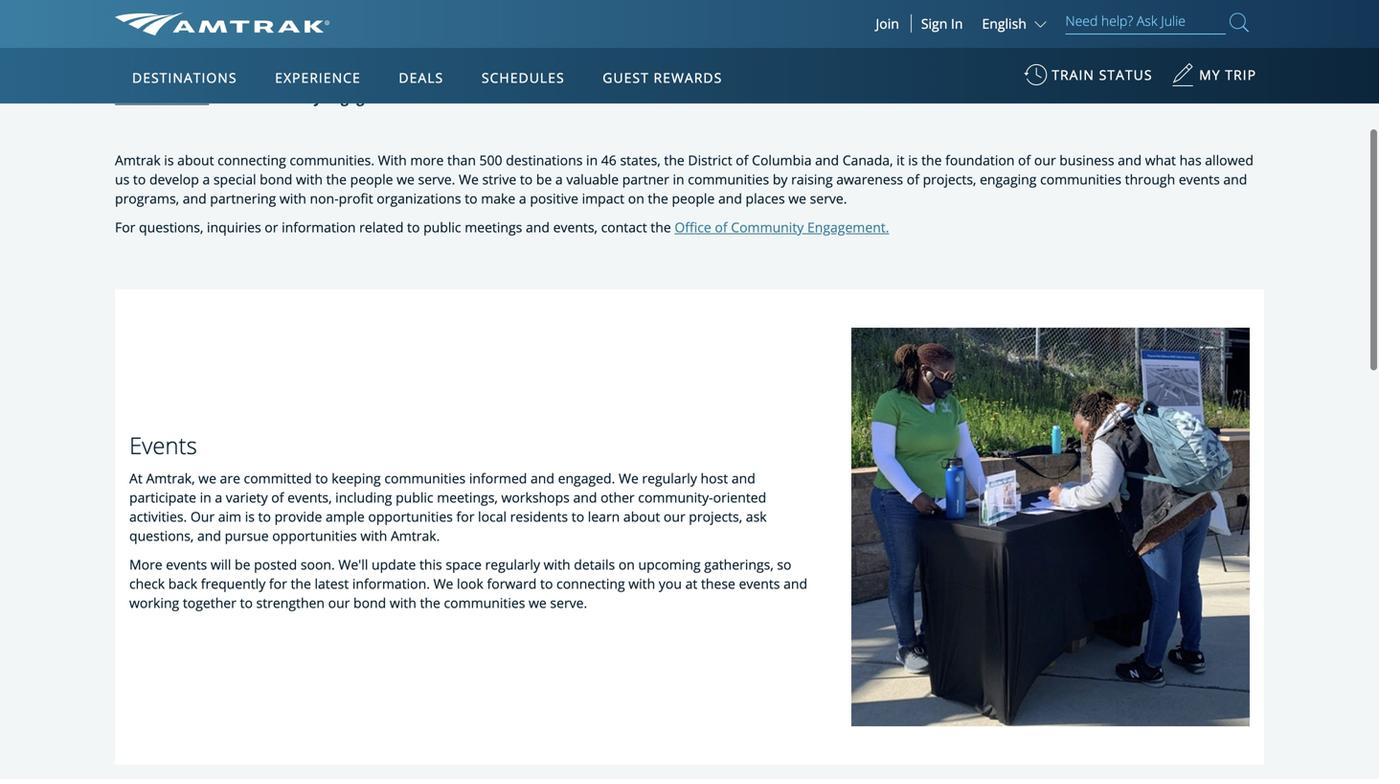 Task type: describe. For each thing, give the bounding box(es) containing it.
business
[[1060, 151, 1115, 169]]

0 vertical spatial serve.
[[418, 170, 455, 188]]

office of community engagement. link
[[675, 218, 890, 236]]

communities inside more events will be posted soon. we'll update this space regularly with details on upcoming gatherings, so check back frequently for the latest information. we look forward to connecting with you at these events and working together to strengthen our bond with the communities we serve.
[[444, 593, 525, 612]]

0 vertical spatial in
[[586, 151, 598, 169]]

you
[[659, 574, 682, 593]]

with down information.
[[390, 593, 417, 612]]

including
[[336, 488, 392, 506]]

guest rewards
[[603, 69, 723, 87]]

and down allowed
[[1224, 170, 1248, 188]]

and down the engaged.
[[573, 488, 597, 506]]

we inside more events will be posted soon. we'll update this space regularly with details on upcoming gatherings, so check back frequently for the latest information. we look forward to connecting with you at these events and working together to strengthen our bond with the communities we serve.
[[434, 574, 454, 593]]

bond inside more events will be posted soon. we'll update this space regularly with details on upcoming gatherings, so check back frequently for the latest information. we look forward to connecting with you at these events and working together to strengthen our bond with the communities we serve.
[[354, 593, 386, 612]]

community-
[[638, 488, 714, 506]]

participate
[[129, 488, 196, 506]]

sign
[[922, 14, 948, 33]]

banner containing join
[[0, 0, 1380, 442]]

train
[[1052, 66, 1095, 84]]

events at amtrak, we are committed to keeping communities informed and engaged. we regularly host and participate in a variety of events, including public meetings, workshops and other community-oriented activities. our aim is to provide ample opportunities for local residents to learn about our projects, ask questions, and pursue opportunities with amtrak.
[[129, 430, 767, 545]]

0 horizontal spatial is
[[164, 151, 174, 169]]

to down variety
[[258, 507, 271, 525]]

0 horizontal spatial events
[[166, 555, 207, 573]]

0 vertical spatial public
[[424, 218, 461, 236]]

we inside amtrak is about connecting communities. with more than 500 destinations in 46 states, the district of columbia and canada, it is the foundation of our business and what has allowed us to develop a special bond with the people we serve. we strive to be a valuable partner in communities by raising awareness of projects, engaging communities through events and programs, and partnering with non-profit organizations to make a positive impact on the people and places we serve.
[[459, 170, 479, 188]]

amtrak,
[[146, 469, 195, 487]]

amtrak.
[[391, 526, 440, 545]]

to right us
[[133, 170, 146, 188]]

in inside events at amtrak, we are committed to keeping communities informed and engaged. we regularly host and participate in a variety of events, including public meetings, workshops and other community-oriented activities. our aim is to provide ample opportunities for local residents to learn about our projects, ask questions, and pursue opportunities with amtrak.
[[200, 488, 211, 506]]

new era of rail link
[[115, 89, 209, 107]]

for inside events at amtrak, we are committed to keeping communities informed and engaged. we regularly host and participate in a variety of events, including public meetings, workshops and other community-oriented activities. our aim is to provide ample opportunities for local residents to learn about our projects, ask questions, and pursue opportunities with amtrak.
[[457, 507, 475, 525]]

destinations button
[[125, 51, 245, 104]]

projects, inside events at amtrak, we are committed to keeping communities informed and engaged. we regularly host and participate in a variety of events, including public meetings, workshops and other community-oriented activities. our aim is to provide ample opportunities for local residents to learn about our projects, ask questions, and pursue opportunities with amtrak.
[[689, 507, 743, 525]]

about inside amtrak is about connecting communities. with more than 500 destinations in 46 states, the district of columbia and canada, it is the foundation of our business and what has allowed us to develop a special bond with the people we serve. we strive to be a valuable partner in communities by raising awareness of projects, engaging communities through events and programs, and partnering with non-profit organizations to make a positive impact on the people and places we serve.
[[177, 151, 214, 169]]

0 vertical spatial questions,
[[139, 218, 204, 236]]

details
[[574, 555, 615, 573]]

more
[[129, 555, 163, 573]]

1 vertical spatial people
[[672, 189, 715, 207]]

of up engaging
[[1019, 151, 1031, 169]]

with left non-
[[280, 189, 307, 207]]

a inside events at amtrak, we are committed to keeping communities informed and engaged. we regularly host and participate in a variety of events, including public meetings, workshops and other community-oriented activities. our aim is to provide ample opportunities for local residents to learn about our projects, ask questions, and pursue opportunities with amtrak.
[[215, 488, 222, 506]]

provide
[[275, 507, 322, 525]]

more
[[410, 151, 444, 169]]

to down destinations
[[520, 170, 533, 188]]

of right office
[[715, 218, 728, 236]]

new era of rail
[[115, 89, 209, 107]]

the down communities.
[[326, 170, 347, 188]]

of inside events at amtrak, we are committed to keeping communities informed and engaged. we regularly host and participate in a variety of events, including public meetings, workshops and other community-oriented activities. our aim is to provide ample opportunities for local residents to learn about our projects, ask questions, and pursue opportunities with amtrak.
[[271, 488, 284, 506]]

for
[[115, 218, 135, 236]]

our inside more events will be posted soon. we'll update this space regularly with details on upcoming gatherings, so check back frequently for the latest information. we look forward to connecting with you at these events and working together to strengthen our bond with the communities we serve.
[[328, 593, 350, 612]]

develop
[[149, 170, 199, 188]]

schedules
[[482, 69, 565, 87]]

destinations
[[132, 69, 237, 87]]

trip
[[1226, 66, 1257, 84]]

we down with
[[397, 170, 415, 188]]

and down deals at the left top of page
[[412, 89, 437, 107]]

the down partner
[[648, 189, 669, 207]]

to down organizations
[[407, 218, 420, 236]]

train status
[[1052, 66, 1153, 84]]

positive
[[530, 189, 579, 207]]

other
[[601, 488, 635, 506]]

special
[[214, 170, 256, 188]]

states,
[[620, 151, 661, 169]]

engagement.
[[808, 218, 890, 236]]

more events will be posted soon. we'll update this space regularly with details on upcoming gatherings, so check back frequently for the latest information. we look forward to connecting with you at these events and working together to strengthen our bond with the communities we serve.
[[129, 555, 808, 612]]

new
[[115, 89, 143, 107]]

with inside events at amtrak, we are committed to keeping communities informed and engaged. we regularly host and participate in a variety of events, including public meetings, workshops and other community-oriented activities. our aim is to provide ample opportunities for local residents to learn about our projects, ask questions, and pursue opportunities with amtrak.
[[361, 526, 387, 545]]

committed
[[244, 469, 312, 487]]

public inside events at amtrak, we are committed to keeping communities informed and engaged. we regularly host and participate in a variety of events, including public meetings, workshops and other community-oriented activities. our aim is to provide ample opportunities for local residents to learn about our projects, ask questions, and pursue opportunities with amtrak.
[[396, 488, 434, 506]]

2 horizontal spatial serve.
[[810, 189, 848, 207]]

ample
[[326, 507, 365, 525]]

upcoming
[[639, 555, 701, 573]]

regions map image
[[186, 160, 646, 428]]

the right the it
[[922, 151, 942, 169]]

our inside amtrak is about connecting communities. with more than 500 destinations in 46 states, the district of columbia and canada, it is the foundation of our business and what has allowed us to develop a special bond with the people we serve. we strive to be a valuable partner in communities by raising awareness of projects, engaging communities through events and programs, and partnering with non-profit organizations to make a positive impact on the people and places we serve.
[[1035, 151, 1057, 169]]

the up strengthen
[[291, 574, 311, 593]]

sign in
[[922, 14, 963, 33]]

about inside events at amtrak, we are committed to keeping communities informed and engaged. we regularly host and participate in a variety of events, including public meetings, workshops and other community-oriented activities. our aim is to provide ample opportunities for local residents to learn about our projects, ask questions, and pursue opportunities with amtrak.
[[624, 507, 660, 525]]

outreach
[[440, 89, 504, 107]]

a left special
[[203, 170, 210, 188]]

Please enter your search item search field
[[1066, 10, 1226, 34]]

the right 'states,'
[[664, 151, 685, 169]]

serve. inside more events will be posted soon. we'll update this space regularly with details on upcoming gatherings, so check back frequently for the latest information. we look forward to connecting with you at these events and working together to strengthen our bond with the communities we serve.
[[550, 593, 588, 612]]

of right awareness
[[907, 170, 920, 188]]

contact
[[601, 218, 647, 236]]

schedules link
[[474, 48, 573, 103]]

local
[[478, 507, 507, 525]]

with left 'details'
[[544, 555, 571, 573]]

rail
[[187, 89, 209, 107]]

500
[[480, 151, 503, 169]]

working
[[129, 593, 179, 612]]

impact
[[582, 189, 625, 207]]

at
[[129, 469, 143, 487]]

with up non-
[[296, 170, 323, 188]]

events
[[129, 430, 197, 461]]

partner
[[623, 170, 670, 188]]

soon.
[[301, 555, 335, 573]]

a right make
[[519, 189, 527, 207]]

will
[[211, 555, 231, 573]]

to left learn
[[572, 507, 585, 525]]

train status link
[[1025, 57, 1153, 103]]

and up workshops
[[531, 469, 555, 487]]

0 horizontal spatial opportunities
[[272, 526, 357, 545]]

profit
[[339, 189, 373, 207]]

learn
[[588, 507, 620, 525]]

on inside amtrak is about connecting communities. with more than 500 destinations in 46 states, the district of columbia and canada, it is the foundation of our business and what has allowed us to develop a special bond with the people we serve. we strive to be a valuable partner in communities by raising awareness of projects, engaging communities through events and programs, and partnering with non-profit organizations to make a positive impact on the people and places we serve.
[[628, 189, 645, 207]]

0 horizontal spatial community
[[243, 89, 321, 107]]

engaged.
[[558, 469, 615, 487]]

join
[[876, 14, 900, 33]]

space
[[446, 555, 482, 573]]

these
[[701, 574, 736, 593]]

non-
[[310, 189, 339, 207]]

latest
[[315, 574, 349, 593]]

gatherings,
[[705, 555, 774, 573]]

posted
[[254, 555, 297, 573]]

office
[[675, 218, 712, 236]]

than
[[447, 151, 476, 169]]

of right district
[[736, 151, 749, 169]]

we'll
[[339, 555, 368, 573]]

awareness
[[837, 170, 904, 188]]

has
[[1180, 151, 1202, 169]]

communities down business
[[1041, 170, 1122, 188]]

for questions, inquiries or information related to public meetings and events, contact the office of community engagement.
[[115, 218, 890, 236]]

to right the forward
[[540, 574, 553, 593]]

0 vertical spatial events,
[[553, 218, 598, 236]]

and down our
[[197, 526, 221, 545]]

we inside more events will be posted soon. we'll update this space regularly with details on upcoming gatherings, so check back frequently for the latest information. we look forward to connecting with you at these events and working together to strengthen our bond with the communities we serve.
[[529, 593, 547, 612]]

district
[[688, 151, 733, 169]]



Task type: vqa. For each thing, say whether or not it's contained in the screenshot.
middle as
no



Task type: locate. For each thing, give the bounding box(es) containing it.
look
[[457, 574, 484, 593]]

1 vertical spatial projects,
[[689, 507, 743, 525]]

is up develop
[[164, 151, 174, 169]]

be inside amtrak is about connecting communities. with more than 500 destinations in 46 states, the district of columbia and canada, it is the foundation of our business and what has allowed us to develop a special bond with the people we serve. we strive to be a valuable partner in communities by raising awareness of projects, engaging communities through events and programs, and partnering with non-profit organizations to make a positive impact on the people and places we serve.
[[536, 170, 552, 188]]

in up our
[[200, 488, 211, 506]]

1 horizontal spatial in
[[586, 151, 598, 169]]

0 horizontal spatial about
[[177, 151, 214, 169]]

community down experience
[[243, 89, 321, 107]]

questions, down activities.
[[129, 526, 194, 545]]

related
[[359, 218, 404, 236]]

1 horizontal spatial community
[[731, 218, 804, 236]]

events, inside events at amtrak, we are committed to keeping communities informed and engaged. we regularly host and participate in a variety of events, including public meetings, workshops and other community-oriented activities. our aim is to provide ample opportunities for local residents to learn about our projects, ask questions, and pursue opportunities with amtrak.
[[288, 488, 332, 506]]

0 horizontal spatial regularly
[[485, 555, 540, 573]]

and inside more events will be posted soon. we'll update this space regularly with details on upcoming gatherings, so check back frequently for the latest information. we look forward to connecting with you at these events and working together to strengthen our bond with the communities we serve.
[[784, 574, 808, 593]]

bond
[[260, 170, 293, 188], [354, 593, 386, 612]]

regularly
[[642, 469, 697, 487], [485, 555, 540, 573]]

1 horizontal spatial about
[[624, 507, 660, 525]]

in
[[586, 151, 598, 169], [673, 170, 685, 188], [200, 488, 211, 506]]

1 horizontal spatial serve.
[[550, 593, 588, 612]]

0 horizontal spatial for
[[269, 574, 287, 593]]

to down frequently
[[240, 593, 253, 612]]

projects, down the oriented
[[689, 507, 743, 525]]

2 horizontal spatial our
[[1035, 151, 1057, 169]]

1 vertical spatial we
[[619, 469, 639, 487]]

our down latest
[[328, 593, 350, 612]]

1 vertical spatial public
[[396, 488, 434, 506]]

community down places at the right
[[731, 218, 804, 236]]

0 horizontal spatial projects,
[[689, 507, 743, 525]]

be down destinations
[[536, 170, 552, 188]]

2 horizontal spatial events
[[1179, 170, 1221, 188]]

of right era
[[170, 89, 183, 107]]

for down posted
[[269, 574, 287, 593]]

oriented
[[714, 488, 767, 506]]

1 vertical spatial our
[[664, 507, 686, 525]]

2 horizontal spatial we
[[619, 469, 639, 487]]

experience
[[275, 69, 361, 87]]

46
[[602, 151, 617, 169]]

connecting inside more events will be posted soon. we'll update this space regularly with details on upcoming gatherings, so check back frequently for the latest information. we look forward to connecting with you at these events and working together to strengthen our bond with the communities we serve.
[[557, 574, 625, 593]]

1 horizontal spatial our
[[664, 507, 686, 525]]

a
[[203, 170, 210, 188], [556, 170, 563, 188], [519, 189, 527, 207], [215, 488, 222, 506]]

public
[[424, 218, 461, 236], [396, 488, 434, 506]]

regularly up community-
[[642, 469, 697, 487]]

1 horizontal spatial projects,
[[923, 170, 977, 188]]

with
[[378, 151, 407, 169]]

connecting down 'details'
[[557, 574, 625, 593]]

to left make
[[465, 189, 478, 207]]

0 vertical spatial events
[[1179, 170, 1221, 188]]

for
[[457, 507, 475, 525], [269, 574, 287, 593]]

and down positive
[[526, 218, 550, 236]]

we left are
[[199, 469, 216, 487]]

0 horizontal spatial in
[[200, 488, 211, 506]]

together
[[183, 593, 237, 612]]

events up back
[[166, 555, 207, 573]]

1 horizontal spatial we
[[459, 170, 479, 188]]

back
[[168, 574, 198, 593]]

0 vertical spatial opportunities
[[368, 507, 453, 525]]

events,
[[553, 218, 598, 236], [288, 488, 332, 506]]

0 horizontal spatial our
[[328, 593, 350, 612]]

1 horizontal spatial opportunities
[[368, 507, 453, 525]]

in left 46
[[586, 151, 598, 169]]

opportunities down provide
[[272, 526, 357, 545]]

0 horizontal spatial serve.
[[418, 170, 455, 188]]

0 vertical spatial people
[[350, 170, 393, 188]]

opportunities
[[368, 507, 453, 525], [272, 526, 357, 545]]

host
[[701, 469, 728, 487]]

we down this
[[434, 574, 454, 593]]

2 vertical spatial our
[[328, 593, 350, 612]]

programs,
[[115, 189, 179, 207]]

us
[[115, 170, 130, 188]]

projects, down the foundation
[[923, 170, 977, 188]]

1 horizontal spatial events,
[[553, 218, 598, 236]]

serve. down more
[[418, 170, 455, 188]]

and down develop
[[183, 189, 207, 207]]

bond inside amtrak is about connecting communities. with more than 500 destinations in 46 states, the district of columbia and canada, it is the foundation of our business and what has allowed us to develop a special bond with the people we serve. we strive to be a valuable partner in communities by raising awareness of projects, engaging communities through events and programs, and partnering with non-profit organizations to make a positive impact on the people and places we serve.
[[260, 170, 293, 188]]

search icon image
[[1230, 9, 1249, 35]]

about up develop
[[177, 151, 214, 169]]

communities down district
[[688, 170, 770, 188]]

meetings,
[[437, 488, 498, 506]]

to left keeping
[[315, 469, 328, 487]]

serve. down 'details'
[[550, 593, 588, 612]]

1 vertical spatial regularly
[[485, 555, 540, 573]]

people up "profit"
[[350, 170, 393, 188]]

1 vertical spatial on
[[619, 555, 635, 573]]

the
[[664, 151, 685, 169], [922, 151, 942, 169], [326, 170, 347, 188], [648, 189, 669, 207], [651, 218, 671, 236], [291, 574, 311, 593], [420, 593, 441, 612]]

we down than
[[459, 170, 479, 188]]

1 vertical spatial bond
[[354, 593, 386, 612]]

is down variety
[[245, 507, 255, 525]]

2 vertical spatial we
[[434, 574, 454, 593]]

regularly inside events at amtrak, we are committed to keeping communities informed and engaged. we regularly host and participate in a variety of events, including public meetings, workshops and other community-oriented activities. our aim is to provide ample opportunities for local residents to learn about our projects, ask questions, and pursue opportunities with amtrak.
[[642, 469, 697, 487]]

amtrak
[[115, 151, 161, 169]]

0 horizontal spatial people
[[350, 170, 393, 188]]

1 horizontal spatial is
[[245, 507, 255, 525]]

and down so
[[784, 574, 808, 593]]

connecting up special
[[218, 151, 286, 169]]

be up frequently
[[235, 555, 251, 573]]

communities.
[[290, 151, 375, 169]]

0 vertical spatial we
[[459, 170, 479, 188]]

2 vertical spatial in
[[200, 488, 211, 506]]

era
[[147, 89, 167, 107]]

application
[[186, 160, 646, 428]]

connecting inside amtrak is about connecting communities. with more than 500 destinations in 46 states, the district of columbia and canada, it is the foundation of our business and what has allowed us to develop a special bond with the people we serve. we strive to be a valuable partner in communities by raising awareness of projects, engaging communities through events and programs, and partnering with non-profit organizations to make a positive impact on the people and places we serve.
[[218, 151, 286, 169]]

about
[[177, 151, 214, 169], [624, 507, 660, 525]]

with down ample
[[361, 526, 387, 545]]

1 horizontal spatial for
[[457, 507, 475, 525]]

we
[[459, 170, 479, 188], [619, 469, 639, 487], [434, 574, 454, 593]]

connecting
[[218, 151, 286, 169], [557, 574, 625, 593]]

guest rewards button
[[595, 51, 730, 104]]

0 vertical spatial about
[[177, 151, 214, 169]]

our
[[191, 507, 215, 525]]

inquiries
[[207, 218, 261, 236]]

and left places at the right
[[719, 189, 743, 207]]

public down organizations
[[424, 218, 461, 236]]

make
[[481, 189, 516, 207]]

public up amtrak.
[[396, 488, 434, 506]]

variety
[[226, 488, 268, 506]]

events, down positive
[[553, 218, 598, 236]]

people
[[350, 170, 393, 188], [672, 189, 715, 207]]

partnering
[[210, 189, 276, 207]]

our
[[1035, 151, 1057, 169], [664, 507, 686, 525], [328, 593, 350, 612]]

2 horizontal spatial in
[[673, 170, 685, 188]]

regularly up the forward
[[485, 555, 540, 573]]

to
[[133, 170, 146, 188], [520, 170, 533, 188], [465, 189, 478, 207], [407, 218, 420, 236], [315, 469, 328, 487], [258, 507, 271, 525], [572, 507, 585, 525], [540, 574, 553, 593], [240, 593, 253, 612]]

canada,
[[843, 151, 894, 169]]

1 vertical spatial in
[[673, 170, 685, 188]]

activities.
[[129, 507, 187, 525]]

update
[[372, 555, 416, 573]]

we down raising on the right top
[[789, 189, 807, 207]]

1 vertical spatial for
[[269, 574, 287, 593]]

what
[[1146, 151, 1177, 169]]

events inside amtrak is about connecting communities. with more than 500 destinations in 46 states, the district of columbia and canada, it is the foundation of our business and what has allowed us to develop a special bond with the people we serve. we strive to be a valuable partner in communities by raising awareness of projects, engaging communities through events and programs, and partnering with non-profit organizations to make a positive impact on the people and places we serve.
[[1179, 170, 1221, 188]]

0 vertical spatial for
[[457, 507, 475, 525]]

status
[[1100, 66, 1153, 84]]

0 horizontal spatial events,
[[288, 488, 332, 506]]

0 vertical spatial community
[[243, 89, 321, 107]]

ask
[[746, 507, 767, 525]]

0 horizontal spatial connecting
[[218, 151, 286, 169]]

opportunities up amtrak.
[[368, 507, 453, 525]]

1 horizontal spatial connecting
[[557, 574, 625, 593]]

and up the oriented
[[732, 469, 756, 487]]

with left you
[[629, 574, 656, 593]]

sign in button
[[922, 14, 963, 33]]

1 horizontal spatial people
[[672, 189, 715, 207]]

on right 'details'
[[619, 555, 635, 573]]

banner
[[0, 0, 1380, 442]]

english button
[[983, 14, 1052, 33]]

about down other
[[624, 507, 660, 525]]

1 horizontal spatial bond
[[354, 593, 386, 612]]

experience button
[[268, 51, 369, 104]]

1 vertical spatial serve.
[[810, 189, 848, 207]]

0 horizontal spatial we
[[434, 574, 454, 593]]

1 vertical spatial opportunities
[[272, 526, 357, 545]]

1 vertical spatial about
[[624, 507, 660, 525]]

of
[[170, 89, 183, 107], [736, 151, 749, 169], [1019, 151, 1031, 169], [907, 170, 920, 188], [715, 218, 728, 236], [271, 488, 284, 506]]

communities down the look
[[444, 593, 525, 612]]

on inside more events will be posted soon. we'll update this space regularly with details on upcoming gatherings, so check back frequently for the latest information. we look forward to connecting with you at these events and working together to strengthen our bond with the communities we serve.
[[619, 555, 635, 573]]

strengthen
[[256, 593, 325, 612]]

1 vertical spatial community
[[731, 218, 804, 236]]

and up through
[[1118, 151, 1142, 169]]

people up office
[[672, 189, 715, 207]]

0 vertical spatial on
[[628, 189, 645, 207]]

the left office
[[651, 218, 671, 236]]

1 vertical spatial be
[[235, 555, 251, 573]]

our inside events at amtrak, we are committed to keeping communities informed and engaged. we regularly host and participate in a variety of events, including public meetings, workshops and other community-oriented activities. our aim is to provide ample opportunities for local residents to learn about our projects, ask questions, and pursue opportunities with amtrak.
[[664, 507, 686, 525]]

information
[[282, 218, 356, 236]]

deals
[[399, 69, 444, 87]]

organizations
[[377, 189, 461, 207]]

0 horizontal spatial bond
[[260, 170, 293, 188]]

0 vertical spatial our
[[1035, 151, 1057, 169]]

it
[[897, 151, 905, 169]]

a up aim
[[215, 488, 222, 506]]

communities inside events at amtrak, we are committed to keeping communities informed and engaged. we regularly host and participate in a variety of events, including public meetings, workshops and other community-oriented activities. our aim is to provide ample opportunities for local residents to learn about our projects, ask questions, and pursue opportunities with amtrak.
[[385, 469, 466, 487]]

amtrak is about connecting communities. with more than 500 destinations in 46 states, the district of columbia and canada, it is the foundation of our business and what has allowed us to develop a special bond with the people we serve. we strive to be a valuable partner in communities by raising awareness of projects, engaging communities through events and programs, and partnering with non-profit organizations to make a positive impact on the people and places we serve.
[[115, 151, 1254, 207]]

we up other
[[619, 469, 639, 487]]

questions, inside events at amtrak, we are committed to keeping communities informed and engaged. we regularly host and participate in a variety of events, including public meetings, workshops and other community-oriented activities. our aim is to provide ample opportunities for local residents to learn about our projects, ask questions, and pursue opportunities with amtrak.
[[129, 526, 194, 545]]

this
[[420, 555, 442, 573]]

foundation
[[946, 151, 1015, 169]]

questions, down programs,
[[139, 218, 204, 236]]

events
[[1179, 170, 1221, 188], [166, 555, 207, 573], [739, 574, 780, 593]]

is right the it
[[909, 151, 918, 169]]

communities
[[688, 170, 770, 188], [1041, 170, 1122, 188], [385, 469, 466, 487], [444, 593, 525, 612]]

0 vertical spatial bond
[[260, 170, 293, 188]]

communities up the meetings,
[[385, 469, 466, 487]]

of down committed
[[271, 488, 284, 506]]

english
[[983, 14, 1027, 33]]

bond down information.
[[354, 593, 386, 612]]

are
[[220, 469, 240, 487]]

and up raising on the right top
[[816, 151, 839, 169]]

columbia
[[752, 151, 812, 169]]

we inside events at amtrak, we are committed to keeping communities informed and engaged. we regularly host and participate in a variety of events, including public meetings, workshops and other community-oriented activities. our aim is to provide ample opportunities for local residents to learn about our projects, ask questions, and pursue opportunities with amtrak.
[[199, 469, 216, 487]]

places
[[746, 189, 785, 207]]

in right partner
[[673, 170, 685, 188]]

2 horizontal spatial is
[[909, 151, 918, 169]]

strive
[[482, 170, 517, 188]]

events down the has
[[1179, 170, 1221, 188]]

meetings
[[465, 218, 523, 236]]

events, up provide
[[288, 488, 332, 506]]

the down this
[[420, 593, 441, 612]]

2 vertical spatial serve.
[[550, 593, 588, 612]]

our up engaging
[[1035, 151, 1057, 169]]

1 vertical spatial events
[[166, 555, 207, 573]]

a up positive
[[556, 170, 563, 188]]

2 vertical spatial events
[[739, 574, 780, 593]]

at
[[686, 574, 698, 593]]

community engagement and outreach link
[[243, 89, 504, 107]]

serve.
[[418, 170, 455, 188], [810, 189, 848, 207], [550, 593, 588, 612]]

events down the gatherings,
[[739, 574, 780, 593]]

amtrak image
[[115, 12, 330, 35]]

so
[[777, 555, 792, 573]]

regularly inside more events will be posted soon. we'll update this space regularly with details on upcoming gatherings, so check back frequently for the latest information. we look forward to connecting with you at these events and working together to strengthen our bond with the communities we serve.
[[485, 555, 540, 573]]

by
[[773, 170, 788, 188]]

0 vertical spatial connecting
[[218, 151, 286, 169]]

1 vertical spatial connecting
[[557, 574, 625, 593]]

workshops
[[502, 488, 570, 506]]

our down community-
[[664, 507, 686, 525]]

1 vertical spatial events,
[[288, 488, 332, 506]]

1 horizontal spatial be
[[536, 170, 552, 188]]

we down the forward
[[529, 593, 547, 612]]

residents
[[510, 507, 568, 525]]

my
[[1200, 66, 1221, 84]]

1 horizontal spatial regularly
[[642, 469, 697, 487]]

projects, inside amtrak is about connecting communities. with more than 500 destinations in 46 states, the district of columbia and canada, it is the foundation of our business and what has allowed us to develop a special bond with the people we serve. we strive to be a valuable partner in communities by raising awareness of projects, engaging communities through events and programs, and partnering with non-profit organizations to make a positive impact on the people and places we serve.
[[923, 170, 977, 188]]

community
[[243, 89, 321, 107], [731, 218, 804, 236]]

community engagement and outreach
[[243, 89, 504, 107]]

0 vertical spatial projects,
[[923, 170, 977, 188]]

for down the meetings,
[[457, 507, 475, 525]]

bond up partnering
[[260, 170, 293, 188]]

allowed
[[1206, 151, 1254, 169]]

1 vertical spatial questions,
[[129, 526, 194, 545]]

we inside events at amtrak, we are committed to keeping communities informed and engaged. we regularly host and participate in a variety of events, including public meetings, workshops and other community-oriented activities. our aim is to provide ample opportunities for local residents to learn about our projects, ask questions, and pursue opportunities with amtrak.
[[619, 469, 639, 487]]

valuable
[[567, 170, 619, 188]]

be inside more events will be posted soon. we'll update this space regularly with details on upcoming gatherings, so check back frequently for the latest information. we look forward to connecting with you at these events and working together to strengthen our bond with the communities we serve.
[[235, 555, 251, 573]]

0 vertical spatial regularly
[[642, 469, 697, 487]]

1 horizontal spatial events
[[739, 574, 780, 593]]

for inside more events will be posted soon. we'll update this space regularly with details on upcoming gatherings, so check back frequently for the latest information. we look forward to connecting with you at these events and working together to strengthen our bond with the communities we serve.
[[269, 574, 287, 593]]

is inside events at amtrak, we are committed to keeping communities informed and engaged. we regularly host and participate in a variety of events, including public meetings, workshops and other community-oriented activities. our aim is to provide ample opportunities for local residents to learn about our projects, ask questions, and pursue opportunities with amtrak.
[[245, 507, 255, 525]]

0 horizontal spatial be
[[235, 555, 251, 573]]

serve. down raising on the right top
[[810, 189, 848, 207]]

guest
[[603, 69, 650, 87]]

through
[[1126, 170, 1176, 188]]

join button
[[865, 14, 912, 33]]

0 vertical spatial be
[[536, 170, 552, 188]]

on down partner
[[628, 189, 645, 207]]



